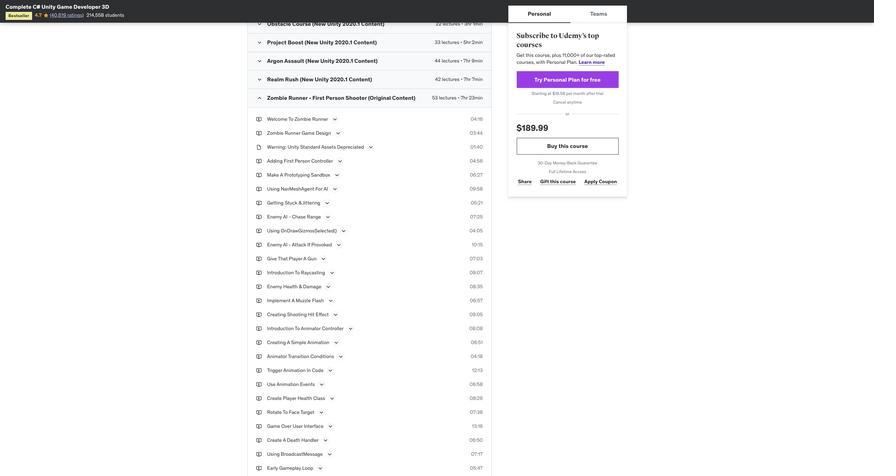 Task type: describe. For each thing, give the bounding box(es) containing it.
courses
[[517, 40, 542, 49]]

42
[[435, 76, 441, 82]]

trial
[[596, 91, 604, 96]]

using for using ondrawgizmosselected()
[[267, 228, 280, 234]]

our
[[586, 52, 593, 58]]

give
[[267, 256, 277, 262]]

a for muzzle
[[292, 297, 295, 304]]

03:44
[[470, 130, 483, 136]]

unity for realm
[[315, 76, 329, 83]]

xsmall image for zombie runner game design
[[256, 130, 262, 137]]

ai for enemy ai - chase range
[[283, 214, 288, 220]]

implement a muzzle flash
[[267, 297, 324, 304]]

7min
[[472, 76, 483, 82]]

5hr
[[464, 39, 471, 46]]

face
[[289, 409, 300, 415]]

unity for project
[[320, 39, 334, 46]]

1min
[[473, 21, 483, 27]]

at
[[548, 91, 552, 96]]

top-
[[594, 52, 604, 58]]

53 lectures • 7hr 23min
[[432, 95, 483, 101]]

learn more
[[579, 59, 605, 65]]

muzzle
[[296, 297, 311, 304]]

this for course
[[550, 178, 559, 185]]

using for using navmeshagent for ai
[[267, 186, 280, 192]]

jittering
[[303, 200, 320, 206]]

range
[[307, 214, 321, 220]]

personal inside get this course, plus 11,000+ of our top-rated courses, with personal plan.
[[547, 59, 566, 65]]

unity right c# in the top left of the page
[[42, 3, 56, 10]]

ratings)
[[67, 12, 84, 18]]

project boost (new unity 2020.1 content)
[[267, 39, 377, 46]]

full
[[549, 169, 556, 174]]

zombie for zombie runner - first person shooter (original content)
[[267, 94, 287, 101]]

to for raycasting
[[295, 270, 300, 276]]

runner for game
[[285, 130, 301, 136]]

show lecture description image for zombie runner game design
[[335, 130, 342, 137]]

1 horizontal spatial animator
[[301, 325, 321, 332]]

xsmall image for introduction to animator controller
[[256, 325, 262, 332]]

04:56
[[470, 158, 483, 164]]

per
[[566, 91, 572, 96]]

to
[[551, 31, 558, 40]]

04:16
[[471, 116, 483, 122]]

show lecture description image for create a death handler
[[322, 437, 329, 444]]

show lecture description image for enemy ai - chase range
[[325, 214, 332, 221]]

0 vertical spatial health
[[283, 284, 298, 290]]

course,
[[535, 52, 551, 58]]

06:27
[[470, 172, 483, 178]]

project
[[267, 39, 287, 46]]

introduction to animator controller
[[267, 325, 344, 332]]

2020.1 for obstacle course (new unity 2020.1 content)
[[342, 20, 360, 27]]

33
[[435, 39, 441, 46]]

• for zombie runner - first person shooter (original content)
[[458, 95, 460, 101]]

personal inside the personal button
[[528, 10, 551, 17]]

of
[[581, 52, 585, 58]]

anytime
[[567, 100, 582, 105]]

give that player a gun
[[267, 256, 317, 262]]

depreciated
[[337, 144, 364, 150]]

zombie runner - first person shooter (original content)
[[267, 94, 416, 101]]

$16.58
[[553, 91, 565, 96]]

& for jittering
[[299, 200, 302, 206]]

a for prototyping
[[280, 172, 283, 178]]

using navmeshagent for ai
[[267, 186, 328, 192]]

09:58
[[470, 186, 483, 192]]

show lecture description image for game over user interface
[[327, 423, 334, 430]]

sandbox
[[311, 172, 330, 178]]

xsmall image for enemy ai - attack if provoked
[[256, 242, 262, 248]]

xsmall image for using broadcastmessage
[[256, 451, 262, 458]]

rated
[[604, 52, 615, 58]]

05:21
[[471, 200, 483, 206]]

7hr for realm rush (new unity 2020.1 content)
[[464, 76, 471, 82]]

course inside $189.99 buy this course
[[570, 142, 588, 149]]

unity for argon
[[320, 57, 334, 64]]

create for create a death handler
[[267, 437, 282, 443]]

animation for in
[[283, 367, 306, 374]]

small image for zombie
[[256, 95, 263, 102]]

show lecture description image for introduction to raycasting
[[329, 270, 336, 277]]

53
[[432, 95, 438, 101]]

small image for argon
[[256, 58, 263, 65]]

xsmall image for warning: unity standard assets depreciated
[[256, 144, 262, 151]]

adding
[[267, 158, 283, 164]]

with
[[536, 59, 545, 65]]

lectures for argon assault (new unity 2020.1 content)
[[442, 58, 459, 64]]

assault
[[284, 57, 304, 64]]

get
[[517, 52, 525, 58]]

small image for obstacle
[[256, 21, 263, 28]]

simple
[[291, 339, 306, 346]]

code
[[312, 367, 324, 374]]

xsmall image for creating a simple animation
[[256, 339, 262, 346]]

show lecture description image for using navmeshagent for ai
[[332, 186, 339, 193]]

bestseller
[[8, 13, 29, 18]]

gift this course
[[540, 178, 576, 185]]

getting
[[267, 200, 284, 206]]

xsmall image for make a prototyping sandbox
[[256, 172, 262, 179]]

make
[[267, 172, 279, 178]]

show lecture description image for warning: unity standard assets depreciated
[[367, 144, 374, 151]]

2020.1 for realm rush (new unity 2020.1 content)
[[330, 76, 348, 83]]

gift this course link
[[539, 175, 577, 189]]

hit
[[308, 311, 315, 318]]

22
[[436, 21, 442, 27]]

after
[[587, 91, 595, 96]]

42 lectures • 7hr 7min
[[435, 76, 483, 82]]

early gameplay loop
[[267, 465, 313, 471]]

runner for -
[[288, 94, 308, 101]]

0 vertical spatial first
[[312, 94, 325, 101]]

1 vertical spatial zombie
[[295, 116, 311, 122]]

attack
[[292, 242, 306, 248]]

30-
[[538, 160, 545, 165]]

getting stuck & jittering
[[267, 200, 320, 206]]

xsmall image for give that player a gun
[[256, 256, 262, 262]]

2020.1 for argon assault (new unity 2020.1 content)
[[336, 57, 353, 64]]

controller for introduction to animator controller
[[322, 325, 344, 332]]

show lecture description image for create player health class
[[329, 395, 336, 402]]

44 lectures • 7hr 9min
[[435, 58, 483, 64]]

shooting
[[287, 311, 307, 318]]

0 vertical spatial animation
[[307, 339, 330, 346]]

show lecture description image for getting stuck & jittering
[[324, 200, 331, 207]]

creating shooting hit effect
[[267, 311, 329, 318]]

to for face
[[283, 409, 288, 415]]

assets
[[321, 144, 336, 150]]

small image for realm
[[256, 76, 263, 83]]

enemy ai - chase range
[[267, 214, 321, 220]]

teams
[[590, 10, 607, 17]]

course inside gift this course link
[[560, 178, 576, 185]]

transition
[[288, 353, 309, 360]]

share button
[[517, 175, 533, 189]]

controller for adding first person controller
[[311, 158, 333, 164]]

(new for assault
[[305, 57, 319, 64]]

stuck
[[285, 200, 297, 206]]

courses,
[[517, 59, 535, 65]]

4.7
[[35, 12, 42, 18]]

rotate to face target
[[267, 409, 314, 415]]

zombie for zombie runner game design
[[267, 130, 284, 136]]

argon assault (new unity 2020.1 content)
[[267, 57, 378, 64]]

$189.99
[[517, 122, 548, 133]]

small image for project
[[256, 39, 263, 46]]

33 lectures • 5hr 2min
[[435, 39, 483, 46]]

welcome to zombie runner
[[267, 116, 328, 122]]

user
[[293, 423, 303, 429]]

events
[[300, 381, 315, 388]]

30-day money-back guarantee full lifetime access
[[538, 160, 597, 174]]

0 horizontal spatial game
[[57, 3, 72, 10]]

zombie runner game design
[[267, 130, 331, 136]]

1 vertical spatial player
[[283, 395, 296, 401]]

show lecture description image for welcome to zombie runner
[[332, 116, 339, 123]]

xsmall image for using navmeshagent for ai
[[256, 186, 262, 193]]

xsmall image for early gameplay loop
[[256, 465, 262, 472]]

xsmall image for implement a muzzle flash
[[256, 297, 262, 304]]

show lecture description image for enemy health & damage
[[325, 284, 332, 290]]

introduction for introduction to animator controller
[[267, 325, 294, 332]]

this for course,
[[526, 52, 534, 58]]



Task type: vqa. For each thing, say whether or not it's contained in the screenshot.


Task type: locate. For each thing, give the bounding box(es) containing it.
small image
[[256, 39, 263, 46], [256, 76, 263, 83]]

• for realm rush (new unity 2020.1 content)
[[461, 76, 463, 82]]

students
[[105, 12, 124, 18]]

13 xsmall image from the top
[[256, 451, 262, 458]]

month
[[573, 91, 586, 96]]

44
[[435, 58, 441, 64]]

adding first person controller
[[267, 158, 333, 164]]

0 vertical spatial course
[[570, 142, 588, 149]]

course
[[292, 20, 311, 27]]

creating down the implement
[[267, 311, 286, 318]]

provoked
[[311, 242, 332, 248]]

prototyping
[[284, 172, 310, 178]]

2 creating from the top
[[267, 339, 286, 346]]

show lecture description image right depreciated
[[367, 144, 374, 151]]

gift
[[540, 178, 549, 185]]

show lecture description image right for
[[332, 186, 339, 193]]

2 horizontal spatial game
[[302, 130, 315, 136]]

- left chase at the top left of page
[[289, 214, 291, 220]]

0 vertical spatial small image
[[256, 21, 263, 28]]

• for project boost (new unity 2020.1 content)
[[461, 39, 462, 46]]

game up standard
[[302, 130, 315, 136]]

- for attack
[[289, 242, 291, 248]]

2 xsmall image from the top
[[256, 214, 262, 221]]

show lecture description image right sandbox
[[334, 172, 341, 179]]

7hr for zombie runner - first person shooter (original content)
[[461, 95, 468, 101]]

target
[[301, 409, 314, 415]]

realm
[[267, 76, 284, 83]]

design
[[316, 130, 331, 136]]

player right that
[[289, 256, 302, 262]]

(new right the assault
[[305, 57, 319, 64]]

show lecture description image for adding first person controller
[[337, 158, 344, 165]]

2 vertical spatial 7hr
[[461, 95, 468, 101]]

7hr left the 9min
[[464, 58, 471, 64]]

2 using from the top
[[267, 228, 280, 234]]

0 vertical spatial small image
[[256, 39, 263, 46]]

death
[[287, 437, 300, 443]]

show lecture description image for introduction to animator controller
[[347, 325, 354, 332]]

1 horizontal spatial game
[[267, 423, 280, 429]]

subscribe
[[517, 31, 549, 40]]

small image left realm
[[256, 76, 263, 83]]

& right stuck
[[299, 200, 302, 206]]

zombie
[[267, 94, 287, 101], [295, 116, 311, 122], [267, 130, 284, 136]]

0 vertical spatial 7hr
[[464, 58, 471, 64]]

enemy up the implement
[[267, 284, 282, 290]]

3 enemy from the top
[[267, 284, 282, 290]]

1 vertical spatial game
[[302, 130, 315, 136]]

xsmall image for trigger animation in code
[[256, 367, 262, 374]]

2020.1 for project boost (new unity 2020.1 content)
[[335, 39, 352, 46]]

plus
[[552, 52, 561, 58]]

a left simple
[[287, 339, 290, 346]]

1 creating from the top
[[267, 311, 286, 318]]

-
[[309, 94, 311, 101], [289, 214, 291, 220], [289, 242, 291, 248]]

(new right the rush
[[300, 76, 314, 83]]

to left face
[[283, 409, 288, 415]]

13 xsmall image from the top
[[256, 465, 262, 472]]

personal
[[528, 10, 551, 17], [547, 59, 566, 65], [544, 76, 567, 83]]

show lecture description image up the class
[[318, 381, 325, 388]]

6 xsmall image from the top
[[256, 297, 262, 304]]

• for argon assault (new unity 2020.1 content)
[[461, 58, 462, 64]]

runner down the rush
[[288, 94, 308, 101]]

xsmall image
[[256, 130, 262, 137], [256, 144, 262, 151], [256, 158, 262, 165], [256, 172, 262, 179], [256, 186, 262, 193], [256, 200, 262, 207], [256, 256, 262, 262], [256, 270, 262, 276], [256, 381, 262, 388], [256, 409, 262, 416], [256, 423, 262, 430], [256, 437, 262, 444], [256, 451, 262, 458]]

show lecture description image for implement a muzzle flash
[[327, 297, 334, 304]]

(new for course
[[312, 20, 326, 27]]

8 xsmall image from the top
[[256, 270, 262, 276]]

a for simple
[[287, 339, 290, 346]]

10 xsmall image from the top
[[256, 409, 262, 416]]

xsmall image for animator transition conditions
[[256, 353, 262, 360]]

07:03
[[470, 256, 483, 262]]

complete c# unity game developer 3d
[[6, 3, 109, 10]]

enemy for enemy ai - attack if provoked
[[267, 242, 282, 248]]

7 xsmall image from the top
[[256, 256, 262, 262]]

create player health class
[[267, 395, 325, 401]]

create down over
[[267, 437, 282, 443]]

- for first
[[309, 94, 311, 101]]

creating for creating shooting hit effect
[[267, 311, 286, 318]]

animator up trigger on the bottom left
[[267, 353, 287, 360]]

•
[[461, 21, 463, 27], [461, 39, 462, 46], [461, 58, 462, 64], [461, 76, 463, 82], [458, 95, 460, 101]]

show lecture description image right the class
[[329, 395, 336, 402]]

lectures right 42
[[442, 76, 460, 82]]

1 introduction from the top
[[267, 270, 294, 276]]

2020.1
[[342, 20, 360, 27], [335, 39, 352, 46], [336, 57, 353, 64], [330, 76, 348, 83]]

runner up design
[[312, 116, 328, 122]]

2 vertical spatial this
[[550, 178, 559, 185]]

show lecture description image
[[332, 116, 339, 123], [335, 130, 342, 137], [324, 200, 331, 207], [340, 228, 347, 235], [336, 242, 343, 249], [320, 256, 327, 263], [329, 270, 336, 277], [327, 297, 334, 304], [347, 325, 354, 332], [338, 353, 345, 360], [327, 367, 334, 374], [327, 423, 334, 430], [322, 437, 329, 444], [326, 451, 333, 458]]

0 vertical spatial animator
[[301, 325, 321, 332]]

implement
[[267, 297, 291, 304]]

personal inside try personal plan for free "link"
[[544, 76, 567, 83]]

show lecture description image for make a prototyping sandbox
[[334, 172, 341, 179]]

to up enemy health & damage
[[295, 270, 300, 276]]

unity down project boost (new unity 2020.1 content)
[[320, 57, 334, 64]]

creating
[[267, 311, 286, 318], [267, 339, 286, 346]]

personal up subscribe
[[528, 10, 551, 17]]

show lecture description image for creating shooting hit effect
[[332, 311, 339, 318]]

to right welcome
[[288, 116, 293, 122]]

0 vertical spatial introduction
[[267, 270, 294, 276]]

07:17
[[471, 451, 483, 457]]

or
[[566, 111, 570, 116]]

enemy down getting
[[267, 214, 282, 220]]

0 vertical spatial ai
[[324, 186, 328, 192]]

using down 'enemy ai - chase range'
[[267, 228, 280, 234]]

xsmall image
[[256, 116, 262, 123], [256, 214, 262, 221], [256, 228, 262, 235], [256, 242, 262, 248], [256, 284, 262, 290], [256, 297, 262, 304], [256, 311, 262, 318], [256, 325, 262, 332], [256, 339, 262, 346], [256, 353, 262, 360], [256, 367, 262, 374], [256, 395, 262, 402], [256, 465, 262, 472]]

to for zombie
[[288, 116, 293, 122]]

(new right course
[[312, 20, 326, 27]]

0 vertical spatial this
[[526, 52, 534, 58]]

to for animator
[[295, 325, 300, 332]]

9 xsmall image from the top
[[256, 381, 262, 388]]

animation for events
[[277, 381, 299, 388]]

show lecture description image for trigger animation in code
[[327, 367, 334, 374]]

using ondrawgizmosselected()
[[267, 228, 337, 234]]

show lecture description image right loop at the bottom of the page
[[317, 465, 324, 472]]

1 vertical spatial this
[[559, 142, 569, 149]]

this up the courses,
[[526, 52, 534, 58]]

0 vertical spatial using
[[267, 186, 280, 192]]

zombie down realm
[[267, 94, 287, 101]]

1 vertical spatial small image
[[256, 58, 263, 65]]

enemy up give
[[267, 242, 282, 248]]

0 horizontal spatial person
[[295, 158, 310, 164]]

xsmall image for enemy health & damage
[[256, 284, 262, 290]]

2 vertical spatial -
[[289, 242, 291, 248]]

1 vertical spatial first
[[284, 158, 294, 164]]

xsmall image for create player health class
[[256, 395, 262, 402]]

a for death
[[283, 437, 286, 443]]

use animation events
[[267, 381, 315, 388]]

flash
[[312, 297, 324, 304]]

2 vertical spatial animation
[[277, 381, 299, 388]]

2 introduction from the top
[[267, 325, 294, 332]]

unity down obstacle course (new unity 2020.1 content)
[[320, 39, 334, 46]]

- left attack
[[289, 242, 291, 248]]

1 vertical spatial enemy
[[267, 242, 282, 248]]

ai for enemy ai - attack if provoked
[[283, 242, 288, 248]]

0 vertical spatial -
[[309, 94, 311, 101]]

introduction
[[267, 270, 294, 276], [267, 325, 294, 332]]

1 horizontal spatial first
[[312, 94, 325, 101]]

in
[[307, 367, 311, 374]]

2 vertical spatial ai
[[283, 242, 288, 248]]

show lecture description image down depreciated
[[337, 158, 344, 165]]

11,000+
[[562, 52, 580, 58]]

game left over
[[267, 423, 280, 429]]

1 vertical spatial small image
[[256, 76, 263, 83]]

lectures right 44
[[442, 58, 459, 64]]

obstacle course (new unity 2020.1 content)
[[267, 20, 385, 27]]

content) for argon assault (new unity 2020.1 content)
[[354, 57, 378, 64]]

health down events
[[298, 395, 312, 401]]

9min
[[472, 58, 483, 64]]

• left 7min
[[461, 76, 463, 82]]

3 xsmall image from the top
[[256, 228, 262, 235]]

3 xsmall image from the top
[[256, 158, 262, 165]]

0 vertical spatial player
[[289, 256, 302, 262]]

3d
[[102, 3, 109, 10]]

1 vertical spatial creating
[[267, 339, 286, 346]]

0 vertical spatial runner
[[288, 94, 308, 101]]

this right gift
[[550, 178, 559, 185]]

first right adding
[[284, 158, 294, 164]]

top
[[588, 31, 599, 40]]

3hr
[[464, 21, 472, 27]]

1 vertical spatial personal
[[547, 59, 566, 65]]

show lecture description image up conditions
[[333, 339, 340, 346]]

try personal plan for free link
[[517, 71, 619, 88]]

trigger
[[267, 367, 282, 374]]

0 vertical spatial &
[[299, 200, 302, 206]]

creating for creating a simple animation
[[267, 339, 286, 346]]

12 xsmall image from the top
[[256, 437, 262, 444]]

controller down the effect
[[322, 325, 344, 332]]

personal down plus
[[547, 59, 566, 65]]

lectures for zombie runner - first person shooter (original content)
[[439, 95, 457, 101]]

back
[[567, 160, 577, 165]]

1 vertical spatial ai
[[283, 214, 288, 220]]

06:58
[[470, 381, 483, 388]]

enemy ai - attack if provoked
[[267, 242, 332, 248]]

• left 5hr
[[461, 39, 462, 46]]

animation down trigger animation in code
[[277, 381, 299, 388]]

for
[[315, 186, 323, 192]]

lectures for project boost (new unity 2020.1 content)
[[442, 39, 459, 46]]

content) for project boost (new unity 2020.1 content)
[[354, 39, 377, 46]]

1 vertical spatial course
[[560, 178, 576, 185]]

1 vertical spatial runner
[[312, 116, 328, 122]]

0 vertical spatial enemy
[[267, 214, 282, 220]]

to down shooting
[[295, 325, 300, 332]]

introduction down that
[[267, 270, 294, 276]]

0 vertical spatial game
[[57, 3, 72, 10]]

1 small image from the top
[[256, 21, 263, 28]]

(original
[[368, 94, 391, 101]]

enemy for enemy health & damage
[[267, 284, 282, 290]]

person up the make a prototyping sandbox
[[295, 158, 310, 164]]

xsmall image for game over user interface
[[256, 423, 262, 430]]

6 xsmall image from the top
[[256, 200, 262, 207]]

handler
[[301, 437, 319, 443]]

2 small image from the top
[[256, 58, 263, 65]]

1 small image from the top
[[256, 39, 263, 46]]

show lecture description image for use animation events
[[318, 381, 325, 388]]

a left muzzle at left bottom
[[292, 297, 295, 304]]

1 vertical spatial using
[[267, 228, 280, 234]]

person left shooter
[[326, 94, 344, 101]]

unity for obstacle
[[327, 20, 341, 27]]

share
[[518, 178, 532, 185]]

runner down welcome to zombie runner
[[285, 130, 301, 136]]

2 vertical spatial small image
[[256, 95, 263, 102]]

2 vertical spatial runner
[[285, 130, 301, 136]]

game over user interface
[[267, 423, 324, 429]]

xsmall image for enemy ai - chase range
[[256, 214, 262, 221]]

show lecture description image
[[367, 144, 374, 151], [337, 158, 344, 165], [334, 172, 341, 179], [332, 186, 339, 193], [325, 214, 332, 221], [325, 284, 332, 290], [332, 311, 339, 318], [333, 339, 340, 346], [318, 381, 325, 388], [329, 395, 336, 402], [318, 409, 325, 416], [317, 465, 324, 472]]

1 vertical spatial animator
[[267, 353, 287, 360]]

0 vertical spatial controller
[[311, 158, 333, 164]]

create up rotate
[[267, 395, 282, 401]]

runner
[[288, 94, 308, 101], [312, 116, 328, 122], [285, 130, 301, 136]]

• for obstacle course (new unity 2020.1 content)
[[461, 21, 463, 27]]

4 xsmall image from the top
[[256, 172, 262, 179]]

• left 3hr
[[461, 21, 463, 27]]

• left 23min
[[458, 95, 460, 101]]

xsmall image for getting stuck & jittering
[[256, 200, 262, 207]]

0 vertical spatial creating
[[267, 311, 286, 318]]

4 xsmall image from the top
[[256, 242, 262, 248]]

0 vertical spatial personal
[[528, 10, 551, 17]]

& for damage
[[299, 284, 302, 290]]

a left gun at the left of page
[[303, 256, 306, 262]]

boost
[[288, 39, 303, 46]]

broadcastmessage
[[281, 451, 323, 457]]

0 horizontal spatial first
[[284, 158, 294, 164]]

xsmall image for use animation events
[[256, 381, 262, 388]]

small image
[[256, 21, 263, 28], [256, 58, 263, 65], [256, 95, 263, 102]]

this inside get this course, plus 11,000+ of our top-rated courses, with personal plan.
[[526, 52, 534, 58]]

13:16
[[472, 423, 483, 429]]

unity up project boost (new unity 2020.1 content)
[[327, 20, 341, 27]]

& left damage
[[299, 284, 302, 290]]

this inside $189.99 buy this course
[[559, 142, 569, 149]]

a right make on the top of the page
[[280, 172, 283, 178]]

1 vertical spatial 7hr
[[464, 76, 471, 82]]

2020.1 up zombie runner - first person shooter (original content)
[[330, 76, 348, 83]]

0 vertical spatial zombie
[[267, 94, 287, 101]]

1 vertical spatial &
[[299, 284, 302, 290]]

learn more link
[[579, 59, 605, 65]]

11 xsmall image from the top
[[256, 423, 262, 430]]

1 vertical spatial animation
[[283, 367, 306, 374]]

12:13
[[472, 367, 483, 374]]

xsmall image for rotate to face target
[[256, 409, 262, 416]]

7hr left 7min
[[464, 76, 471, 82]]

- down realm rush (new unity 2020.1 content)
[[309, 94, 311, 101]]

show lecture description image right damage
[[325, 284, 332, 290]]

23min
[[469, 95, 483, 101]]

09:05
[[470, 311, 483, 318]]

2020.1 down project boost (new unity 2020.1 content)
[[336, 57, 353, 64]]

3 using from the top
[[267, 451, 280, 457]]

money-
[[553, 160, 567, 165]]

player up rotate to face target
[[283, 395, 296, 401]]

• left the 9min
[[461, 58, 462, 64]]

show lecture description image for creating a simple animation
[[333, 339, 340, 346]]

7hr for argon assault (new unity 2020.1 content)
[[464, 58, 471, 64]]

xsmall image for introduction to raycasting
[[256, 270, 262, 276]]

controller up sandbox
[[311, 158, 333, 164]]

enemy for enemy ai - chase range
[[267, 214, 282, 220]]

over
[[281, 423, 292, 429]]

using up "early"
[[267, 451, 280, 457]]

7 xsmall image from the top
[[256, 311, 262, 318]]

lectures right "33"
[[442, 39, 459, 46]]

for
[[581, 76, 589, 83]]

content) for obstacle course (new unity 2020.1 content)
[[361, 20, 385, 27]]

06:50
[[470, 437, 483, 443]]

(new for rush
[[300, 76, 314, 83]]

10 xsmall image from the top
[[256, 353, 262, 360]]

5 xsmall image from the top
[[256, 284, 262, 290]]

lectures for obstacle course (new unity 2020.1 content)
[[443, 21, 460, 27]]

1 vertical spatial health
[[298, 395, 312, 401]]

- for chase
[[289, 214, 291, 220]]

tab list containing personal
[[508, 6, 627, 23]]

using down make on the top of the page
[[267, 186, 280, 192]]

0 horizontal spatial animator
[[267, 353, 287, 360]]

2 vertical spatial zombie
[[267, 130, 284, 136]]

ai left chase at the top left of page
[[283, 214, 288, 220]]

5 xsmall image from the top
[[256, 186, 262, 193]]

tab list
[[508, 6, 627, 23]]

2020.1 up project boost (new unity 2020.1 content)
[[342, 20, 360, 27]]

12 xsmall image from the top
[[256, 395, 262, 402]]

2 create from the top
[[267, 437, 282, 443]]

plan.
[[567, 59, 578, 65]]

first down realm rush (new unity 2020.1 content)
[[312, 94, 325, 101]]

2020.1 down obstacle course (new unity 2020.1 content)
[[335, 39, 352, 46]]

xsmall image for create a death handler
[[256, 437, 262, 444]]

personal up the $16.58
[[544, 76, 567, 83]]

show lecture description image for rotate to face target
[[318, 409, 325, 416]]

this right the buy
[[559, 142, 569, 149]]

raycasting
[[301, 270, 325, 276]]

0 vertical spatial person
[[326, 94, 344, 101]]

2 small image from the top
[[256, 76, 263, 83]]

loop
[[302, 465, 313, 471]]

(40,819 ratings)
[[50, 12, 84, 18]]

1 xsmall image from the top
[[256, 130, 262, 137]]

2 vertical spatial using
[[267, 451, 280, 457]]

1 horizontal spatial person
[[326, 94, 344, 101]]

show lecture description image right target
[[318, 409, 325, 416]]

8 xsmall image from the top
[[256, 325, 262, 332]]

zombie up zombie runner game design
[[295, 116, 311, 122]]

3 small image from the top
[[256, 95, 263, 102]]

animation left in on the left of page
[[283, 367, 306, 374]]

content)
[[361, 20, 385, 27], [354, 39, 377, 46], [354, 57, 378, 64], [349, 76, 372, 83], [392, 94, 416, 101]]

unity down zombie runner game design
[[288, 144, 299, 150]]

2 enemy from the top
[[267, 242, 282, 248]]

show lecture description image for give that player a gun
[[320, 256, 327, 263]]

animator transition conditions
[[267, 353, 334, 360]]

7hr left 23min
[[461, 95, 468, 101]]

ai right for
[[324, 186, 328, 192]]

2 vertical spatial personal
[[544, 76, 567, 83]]

0 vertical spatial create
[[267, 395, 282, 401]]

1 vertical spatial controller
[[322, 325, 344, 332]]

11 xsmall image from the top
[[256, 367, 262, 374]]

unity down argon assault (new unity 2020.1 content)
[[315, 76, 329, 83]]

xsmall image for welcome to zombie runner
[[256, 116, 262, 123]]

creating left simple
[[267, 339, 286, 346]]

1 xsmall image from the top
[[256, 116, 262, 123]]

lectures right 53 at the top of page
[[439, 95, 457, 101]]

get this course, plus 11,000+ of our top-rated courses, with personal plan.
[[517, 52, 615, 65]]

coupon
[[599, 178, 617, 185]]

course down lifetime
[[560, 178, 576, 185]]

introduction down shooting
[[267, 325, 294, 332]]

course up back
[[570, 142, 588, 149]]

welcome
[[267, 116, 287, 122]]

zombie up warning:
[[267, 130, 284, 136]]

1 vertical spatial person
[[295, 158, 310, 164]]

1 create from the top
[[267, 395, 282, 401]]

1 using from the top
[[267, 186, 280, 192]]

course
[[570, 142, 588, 149], [560, 178, 576, 185]]

2 vertical spatial enemy
[[267, 284, 282, 290]]

show lecture description image for enemy ai - attack if provoked
[[336, 242, 343, 249]]

more
[[593, 59, 605, 65]]

1 vertical spatial introduction
[[267, 325, 294, 332]]

(new for boost
[[305, 39, 318, 46]]

xsmall image for using ondrawgizmosselected()
[[256, 228, 262, 235]]

gameplay
[[279, 465, 301, 471]]

2 vertical spatial game
[[267, 423, 280, 429]]

create for create player health class
[[267, 395, 282, 401]]

ai left attack
[[283, 242, 288, 248]]

lifetime
[[557, 169, 572, 174]]

2 xsmall image from the top
[[256, 144, 262, 151]]

animation up conditions
[[307, 339, 330, 346]]

show lecture description image for using ondrawgizmosselected()
[[340, 228, 347, 235]]

a left death
[[283, 437, 286, 443]]

controller
[[311, 158, 333, 164], [322, 325, 344, 332]]

xsmall image for adding first person controller
[[256, 158, 262, 165]]

lectures for realm rush (new unity 2020.1 content)
[[442, 76, 460, 82]]

07:25
[[470, 214, 483, 220]]

9 xsmall image from the top
[[256, 339, 262, 346]]

animator down hit
[[301, 325, 321, 332]]

small image left 'project' on the left of the page
[[256, 39, 263, 46]]

1 vertical spatial -
[[289, 214, 291, 220]]

1 vertical spatial create
[[267, 437, 282, 443]]

class
[[313, 395, 325, 401]]

game up (40,819 ratings)
[[57, 3, 72, 10]]

lectures right 22
[[443, 21, 460, 27]]

(new right boost
[[305, 39, 318, 46]]

xsmall image for creating shooting hit effect
[[256, 311, 262, 318]]

show lecture description image right the effect
[[332, 311, 339, 318]]

1 enemy from the top
[[267, 214, 282, 220]]

damage
[[303, 284, 321, 290]]

introduction for introduction to raycasting
[[267, 270, 294, 276]]

ai
[[324, 186, 328, 192], [283, 214, 288, 220], [283, 242, 288, 248]]



